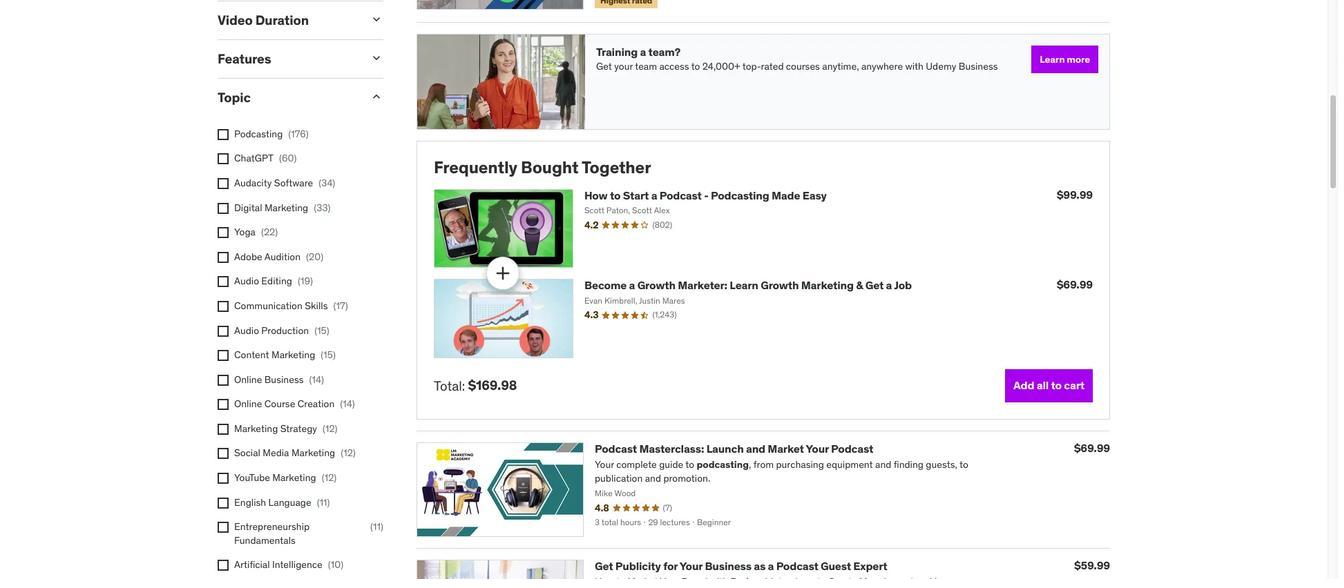 Task type: describe. For each thing, give the bounding box(es) containing it.
anytime,
[[822, 60, 859, 72]]

podcast masterclass: launch and market your podcast
[[595, 442, 873, 456]]

anywhere
[[861, 60, 903, 72]]

online business (14)
[[234, 374, 324, 386]]

editing
[[261, 275, 292, 288]]

training
[[596, 45, 638, 59]]

xsmall image for digital
[[218, 203, 229, 214]]

team?
[[648, 45, 681, 59]]

&
[[856, 279, 863, 293]]

xsmall image for yoga
[[218, 227, 229, 238]]

a up kimbrell, at left bottom
[[629, 279, 635, 293]]

(176)
[[288, 128, 309, 140]]

podcast right market
[[831, 442, 873, 456]]

1 horizontal spatial learn
[[1040, 53, 1065, 65]]

0 horizontal spatial podcasting
[[234, 128, 283, 140]]

podcast right as
[[776, 560, 818, 573]]

become a growth marketer: learn growth marketing & get a job evan kimbrell, justin mares
[[584, 279, 912, 306]]

communication
[[234, 300, 302, 312]]

audio production (15)
[[234, 324, 329, 337]]

(17)
[[333, 300, 348, 312]]

to inside training a team? get your team access to 24,000+ top-rated courses anytime, anywhere with udemy business
[[691, 60, 700, 72]]

job
[[894, 279, 912, 293]]

2 scott from the left
[[632, 205, 652, 216]]

small image for topic
[[370, 90, 383, 104]]

creation
[[298, 398, 335, 411]]

digital marketing (33)
[[234, 201, 331, 214]]

(1,243)
[[652, 310, 677, 320]]

learn more link
[[1032, 46, 1098, 73]]

and
[[746, 442, 765, 456]]

(10)
[[328, 559, 343, 572]]

xsmall image for audio production
[[218, 326, 229, 337]]

rated
[[761, 60, 784, 72]]

youtube marketing (12)
[[234, 472, 337, 484]]

video duration button
[[218, 12, 359, 29]]

(15) for content marketing (15)
[[321, 349, 336, 361]]

audacity software (34)
[[234, 177, 335, 189]]

total: $169.98
[[434, 378, 517, 394]]

0 horizontal spatial your
[[680, 560, 703, 573]]

as
[[754, 560, 766, 573]]

xsmall image for podcasting
[[218, 129, 229, 140]]

podcasting (176)
[[234, 128, 309, 140]]

podcast masterclass: launch and market your podcast link
[[595, 442, 873, 456]]

kimbrell,
[[604, 295, 637, 306]]

fundamentals
[[234, 535, 296, 547]]

marketer:
[[678, 279, 727, 293]]

video duration
[[218, 12, 309, 29]]

access
[[659, 60, 689, 72]]

xsmall image for youtube
[[218, 473, 229, 484]]

adobe audition (20)
[[234, 251, 323, 263]]

youtube
[[234, 472, 270, 484]]

24,000+
[[702, 60, 740, 72]]

(802)
[[652, 220, 672, 230]]

features
[[218, 51, 271, 67]]

publicity
[[615, 560, 661, 573]]

marketing down strategy
[[291, 447, 335, 460]]

(19)
[[298, 275, 313, 288]]

training a team? get your team access to 24,000+ top-rated courses anytime, anywhere with udemy business
[[596, 45, 998, 72]]

(60)
[[279, 152, 297, 165]]

easy
[[803, 189, 827, 202]]

yoga
[[234, 226, 256, 238]]

all
[[1037, 379, 1049, 393]]

made
[[772, 189, 800, 202]]

podcast inside how to start a podcast - podcasting made easy scott paton, scott alex
[[660, 189, 702, 202]]

chatgpt
[[234, 152, 274, 165]]

team
[[635, 60, 657, 72]]

(12) for youtube marketing (12)
[[322, 472, 337, 484]]

online for online course creation
[[234, 398, 262, 411]]

guest
[[821, 560, 851, 573]]

1243 reviews element
[[652, 310, 677, 321]]

(22)
[[261, 226, 278, 238]]

xsmall image for adobe audition
[[218, 252, 229, 263]]

audio for audio editing (19)
[[234, 275, 259, 288]]

-
[[704, 189, 709, 202]]

1 growth from the left
[[637, 279, 676, 293]]

xsmall image for chatgpt
[[218, 154, 229, 165]]

audacity
[[234, 177, 272, 189]]

justin
[[639, 295, 660, 306]]

xsmall image for marketing strategy
[[218, 424, 229, 435]]

xsmall image for audio
[[218, 277, 229, 288]]

a inside training a team? get your team access to 24,000+ top-rated courses anytime, anywhere with udemy business
[[640, 45, 646, 59]]

xsmall image for online business
[[218, 375, 229, 386]]

mares
[[662, 295, 685, 306]]

video
[[218, 12, 253, 29]]

learn inside become a growth marketer: learn growth marketing & get a job evan kimbrell, justin mares
[[730, 279, 758, 293]]

bought
[[521, 157, 579, 178]]

udemy
[[926, 60, 956, 72]]

social
[[234, 447, 260, 460]]

1 vertical spatial (12)
[[341, 447, 356, 460]]

$59.99
[[1074, 559, 1110, 573]]

artificial intelligence (10)
[[234, 559, 343, 572]]

features button
[[218, 51, 359, 67]]

content
[[234, 349, 269, 361]]

podcast left "masterclass:"
[[595, 442, 637, 456]]

(15) for audio production (15)
[[314, 324, 329, 337]]

2 growth from the left
[[761, 279, 799, 293]]

1 scott from the left
[[584, 205, 604, 216]]

expert
[[853, 560, 887, 573]]

to inside button
[[1051, 379, 1062, 393]]

0 horizontal spatial (14)
[[309, 374, 324, 386]]

to inside how to start a podcast - podcasting made easy scott paton, scott alex
[[610, 189, 621, 202]]



Task type: vqa. For each thing, say whether or not it's contained in the screenshot.


Task type: locate. For each thing, give the bounding box(es) containing it.
a up team
[[640, 45, 646, 59]]

content marketing (15)
[[234, 349, 336, 361]]

small image for video duration
[[370, 13, 383, 27]]

1 horizontal spatial podcasting
[[711, 189, 769, 202]]

1 horizontal spatial scott
[[632, 205, 652, 216]]

a up 'alex'
[[651, 189, 657, 202]]

for
[[663, 560, 678, 573]]

get inside training a team? get your team access to 24,000+ top-rated courses anytime, anywhere with udemy business
[[596, 60, 612, 72]]

(14) right creation
[[340, 398, 355, 411]]

1 vertical spatial (11)
[[370, 521, 383, 534]]

business left as
[[705, 560, 752, 573]]

cart
[[1064, 379, 1085, 393]]

xsmall image for communication skills
[[218, 301, 229, 312]]

8 xsmall image from the top
[[218, 473, 229, 484]]

1 vertical spatial (14)
[[340, 398, 355, 411]]

business
[[959, 60, 998, 72], [264, 374, 304, 386], [705, 560, 752, 573]]

0 horizontal spatial learn
[[730, 279, 758, 293]]

0 vertical spatial (11)
[[317, 497, 330, 509]]

get inside become a growth marketer: learn growth marketing & get a job evan kimbrell, justin mares
[[865, 279, 884, 293]]

to
[[691, 60, 700, 72], [610, 189, 621, 202], [1051, 379, 1062, 393]]

0 vertical spatial (12)
[[323, 423, 338, 435]]

market
[[768, 442, 804, 456]]

podcast up 'alex'
[[660, 189, 702, 202]]

production
[[261, 324, 309, 337]]

1 vertical spatial learn
[[730, 279, 758, 293]]

learn more
[[1040, 53, 1090, 65]]

social media marketing (12)
[[234, 447, 356, 460]]

small image down small icon on the top left of page
[[370, 90, 383, 104]]

masterclass:
[[639, 442, 704, 456]]

total:
[[434, 378, 465, 394]]

0 vertical spatial podcasting
[[234, 128, 283, 140]]

media
[[263, 447, 289, 460]]

0 vertical spatial $69.99
[[1057, 278, 1093, 292]]

0 vertical spatial to
[[691, 60, 700, 72]]

online down content
[[234, 374, 262, 386]]

audio
[[234, 275, 259, 288], [234, 324, 259, 337]]

learn left the more
[[1040, 53, 1065, 65]]

how to start a podcast - podcasting made easy link
[[584, 189, 827, 202]]

1 vertical spatial audio
[[234, 324, 259, 337]]

a right as
[[768, 560, 774, 573]]

language
[[268, 497, 311, 509]]

online
[[234, 374, 262, 386], [234, 398, 262, 411]]

small image
[[370, 51, 383, 65]]

entrepreneurship
[[234, 521, 310, 534]]

(15)
[[314, 324, 329, 337], [321, 349, 336, 361]]

7 xsmall image from the top
[[218, 449, 229, 460]]

7 xsmall image from the top
[[218, 424, 229, 435]]

software
[[274, 177, 313, 189]]

0 vertical spatial (14)
[[309, 374, 324, 386]]

audio for audio production (15)
[[234, 324, 259, 337]]

to right the all
[[1051, 379, 1062, 393]]

how to start a podcast - podcasting made easy scott paton, scott alex
[[584, 189, 827, 216]]

0 vertical spatial small image
[[370, 13, 383, 27]]

xsmall image left content
[[218, 350, 229, 361]]

802 reviews element
[[652, 220, 672, 231]]

get
[[596, 60, 612, 72], [865, 279, 884, 293], [595, 560, 613, 573]]

4.3
[[584, 309, 599, 322]]

xsmall image left "digital"
[[218, 203, 229, 214]]

audio up content
[[234, 324, 259, 337]]

0 horizontal spatial growth
[[637, 279, 676, 293]]

0 horizontal spatial scott
[[584, 205, 604, 216]]

1 audio from the top
[[234, 275, 259, 288]]

xsmall image left "artificial"
[[218, 561, 229, 572]]

get left "publicity"
[[595, 560, 613, 573]]

courses
[[786, 60, 820, 72]]

1 horizontal spatial (14)
[[340, 398, 355, 411]]

scott up 4.2
[[584, 205, 604, 216]]

english language (11)
[[234, 497, 330, 509]]

artificial
[[234, 559, 270, 572]]

1 vertical spatial business
[[264, 374, 304, 386]]

scott down start
[[632, 205, 652, 216]]

marketing down production
[[272, 349, 315, 361]]

6 xsmall image from the top
[[218, 400, 229, 411]]

(20)
[[306, 251, 323, 263]]

xsmall image for audacity
[[218, 178, 229, 189]]

(14) up creation
[[309, 374, 324, 386]]

to right "access"
[[691, 60, 700, 72]]

start
[[623, 189, 649, 202]]

8 xsmall image from the top
[[218, 498, 229, 509]]

topic
[[218, 89, 251, 106]]

3 xsmall image from the top
[[218, 203, 229, 214]]

0 vertical spatial (15)
[[314, 324, 329, 337]]

(33)
[[314, 201, 331, 214]]

xsmall image left english
[[218, 498, 229, 509]]

xsmall image left audacity
[[218, 178, 229, 189]]

5 xsmall image from the top
[[218, 277, 229, 288]]

duration
[[255, 12, 309, 29]]

0 vertical spatial your
[[806, 442, 829, 456]]

4.2
[[584, 219, 599, 231]]

communication skills (17)
[[234, 300, 348, 312]]

a
[[640, 45, 646, 59], [651, 189, 657, 202], [629, 279, 635, 293], [886, 279, 892, 293], [768, 560, 774, 573]]

2 online from the top
[[234, 398, 262, 411]]

1 horizontal spatial business
[[705, 560, 752, 573]]

1 vertical spatial get
[[865, 279, 884, 293]]

5 xsmall image from the top
[[218, 350, 229, 361]]

1 horizontal spatial your
[[806, 442, 829, 456]]

xsmall image for content marketing
[[218, 350, 229, 361]]

xsmall image for social
[[218, 449, 229, 460]]

0 horizontal spatial business
[[264, 374, 304, 386]]

online course creation (14)
[[234, 398, 355, 411]]

english
[[234, 497, 266, 509]]

topic button
[[218, 89, 359, 106]]

small image
[[370, 13, 383, 27], [370, 90, 383, 104]]

0 horizontal spatial (11)
[[317, 497, 330, 509]]

2 vertical spatial to
[[1051, 379, 1062, 393]]

audition
[[264, 251, 301, 263]]

learn right marketer:
[[730, 279, 758, 293]]

0 vertical spatial get
[[596, 60, 612, 72]]

0 horizontal spatial to
[[610, 189, 621, 202]]

together
[[582, 157, 651, 178]]

xsmall image
[[218, 154, 229, 165], [218, 178, 229, 189], [218, 203, 229, 214], [218, 227, 229, 238], [218, 277, 229, 288], [218, 400, 229, 411], [218, 449, 229, 460], [218, 473, 229, 484]]

10 xsmall image from the top
[[218, 561, 229, 572]]

$99.99
[[1057, 188, 1093, 202]]

strategy
[[280, 423, 317, 435]]

yoga (22)
[[234, 226, 278, 238]]

xsmall image for english language
[[218, 498, 229, 509]]

online left course
[[234, 398, 262, 411]]

business right udemy
[[959, 60, 998, 72]]

(12) for marketing strategy (12)
[[323, 423, 338, 435]]

1 vertical spatial small image
[[370, 90, 383, 104]]

marketing up social
[[234, 423, 278, 435]]

xsmall image left adobe
[[218, 252, 229, 263]]

a inside how to start a podcast - podcasting made easy scott paton, scott alex
[[651, 189, 657, 202]]

audio editing (19)
[[234, 275, 313, 288]]

1 vertical spatial to
[[610, 189, 621, 202]]

xsmall image left entrepreneurship
[[218, 522, 229, 534]]

digital
[[234, 201, 262, 214]]

get publicity for your business as a podcast guest expert link
[[595, 560, 887, 573]]

0 vertical spatial business
[[959, 60, 998, 72]]

get down training
[[596, 60, 612, 72]]

top-
[[743, 60, 761, 72]]

add
[[1014, 379, 1034, 393]]

get publicity for your business as a podcast guest expert
[[595, 560, 887, 573]]

marketing inside become a growth marketer: learn growth marketing & get a job evan kimbrell, justin mares
[[801, 279, 854, 293]]

1 horizontal spatial (11)
[[370, 521, 383, 534]]

get right "&"
[[865, 279, 884, 293]]

become
[[584, 279, 627, 293]]

4 xsmall image from the top
[[218, 326, 229, 337]]

to up paton,
[[610, 189, 621, 202]]

a left job
[[886, 279, 892, 293]]

xsmall image left yoga on the top left of page
[[218, 227, 229, 238]]

podcasting inside how to start a podcast - podcasting made easy scott paton, scott alex
[[711, 189, 769, 202]]

become a growth marketer: learn growth marketing & get a job link
[[584, 279, 912, 293]]

xsmall image left audio editing (19)
[[218, 277, 229, 288]]

xsmall image for online
[[218, 400, 229, 411]]

1 horizontal spatial to
[[691, 60, 700, 72]]

2 vertical spatial get
[[595, 560, 613, 573]]

adobe
[[234, 251, 262, 263]]

2 vertical spatial (12)
[[322, 472, 337, 484]]

podcast
[[660, 189, 702, 202], [595, 442, 637, 456], [831, 442, 873, 456], [776, 560, 818, 573]]

2 audio from the top
[[234, 324, 259, 337]]

xsmall image left communication
[[218, 301, 229, 312]]

skills
[[305, 300, 328, 312]]

online for online business
[[234, 374, 262, 386]]

launch
[[707, 442, 744, 456]]

podcasting up chatgpt
[[234, 128, 283, 140]]

1 small image from the top
[[370, 13, 383, 27]]

marketing left "&"
[[801, 279, 854, 293]]

xsmall image left course
[[218, 400, 229, 411]]

small image up small icon on the top left of page
[[370, 13, 383, 27]]

podcasting
[[234, 128, 283, 140], [711, 189, 769, 202]]

2 small image from the top
[[370, 90, 383, 104]]

1 vertical spatial (15)
[[321, 349, 336, 361]]

4 xsmall image from the top
[[218, 227, 229, 238]]

xsmall image left online business (14)
[[218, 375, 229, 386]]

your right market
[[806, 442, 829, 456]]

2 vertical spatial business
[[705, 560, 752, 573]]

1 vertical spatial online
[[234, 398, 262, 411]]

podcasting right -
[[711, 189, 769, 202]]

xsmall image left audio production (15)
[[218, 326, 229, 337]]

more
[[1067, 53, 1090, 65]]

your right for
[[680, 560, 703, 573]]

frequently bought together
[[434, 157, 651, 178]]

1 online from the top
[[234, 374, 262, 386]]

business inside training a team? get your team access to 24,000+ top-rated courses anytime, anywhere with udemy business
[[959, 60, 998, 72]]

evan
[[584, 295, 603, 306]]

2 horizontal spatial to
[[1051, 379, 1062, 393]]

1 xsmall image from the top
[[218, 154, 229, 165]]

xsmall image
[[218, 129, 229, 140], [218, 252, 229, 263], [218, 301, 229, 312], [218, 326, 229, 337], [218, 350, 229, 361], [218, 375, 229, 386], [218, 424, 229, 435], [218, 498, 229, 509], [218, 522, 229, 534], [218, 561, 229, 572]]

0 vertical spatial learn
[[1040, 53, 1065, 65]]

(34)
[[319, 177, 335, 189]]

1 vertical spatial your
[[680, 560, 703, 573]]

marketing strategy (12)
[[234, 423, 338, 435]]

marketing down social media marketing (12)
[[272, 472, 316, 484]]

audio down adobe
[[234, 275, 259, 288]]

1 vertical spatial podcasting
[[711, 189, 769, 202]]

xsmall image down topic
[[218, 129, 229, 140]]

6 xsmall image from the top
[[218, 375, 229, 386]]

2 xsmall image from the top
[[218, 178, 229, 189]]

xsmall image for entrepreneurship fundamentals
[[218, 522, 229, 534]]

xsmall image left social
[[218, 449, 229, 460]]

xsmall image left chatgpt
[[218, 154, 229, 165]]

business down content marketing (15)
[[264, 374, 304, 386]]

entrepreneurship fundamentals
[[234, 521, 310, 547]]

xsmall image left youtube
[[218, 473, 229, 484]]

0 vertical spatial audio
[[234, 275, 259, 288]]

chatgpt (60)
[[234, 152, 297, 165]]

frequently
[[434, 157, 517, 178]]

0 vertical spatial online
[[234, 374, 262, 386]]

1 vertical spatial $69.99
[[1074, 441, 1110, 455]]

3 xsmall image from the top
[[218, 301, 229, 312]]

2 xsmall image from the top
[[218, 252, 229, 263]]

xsmall image for artificial intelligence
[[218, 561, 229, 572]]

9 xsmall image from the top
[[218, 522, 229, 534]]

course
[[264, 398, 295, 411]]

your
[[614, 60, 633, 72]]

1 horizontal spatial growth
[[761, 279, 799, 293]]

add all to cart button
[[1005, 370, 1093, 403]]

add all to cart
[[1014, 379, 1085, 393]]

1 xsmall image from the top
[[218, 129, 229, 140]]

growth
[[637, 279, 676, 293], [761, 279, 799, 293]]

marketing down audacity software (34)
[[265, 201, 308, 214]]

alex
[[654, 205, 670, 216]]

xsmall image left marketing strategy (12)
[[218, 424, 229, 435]]

paton,
[[606, 205, 630, 216]]

2 horizontal spatial business
[[959, 60, 998, 72]]



